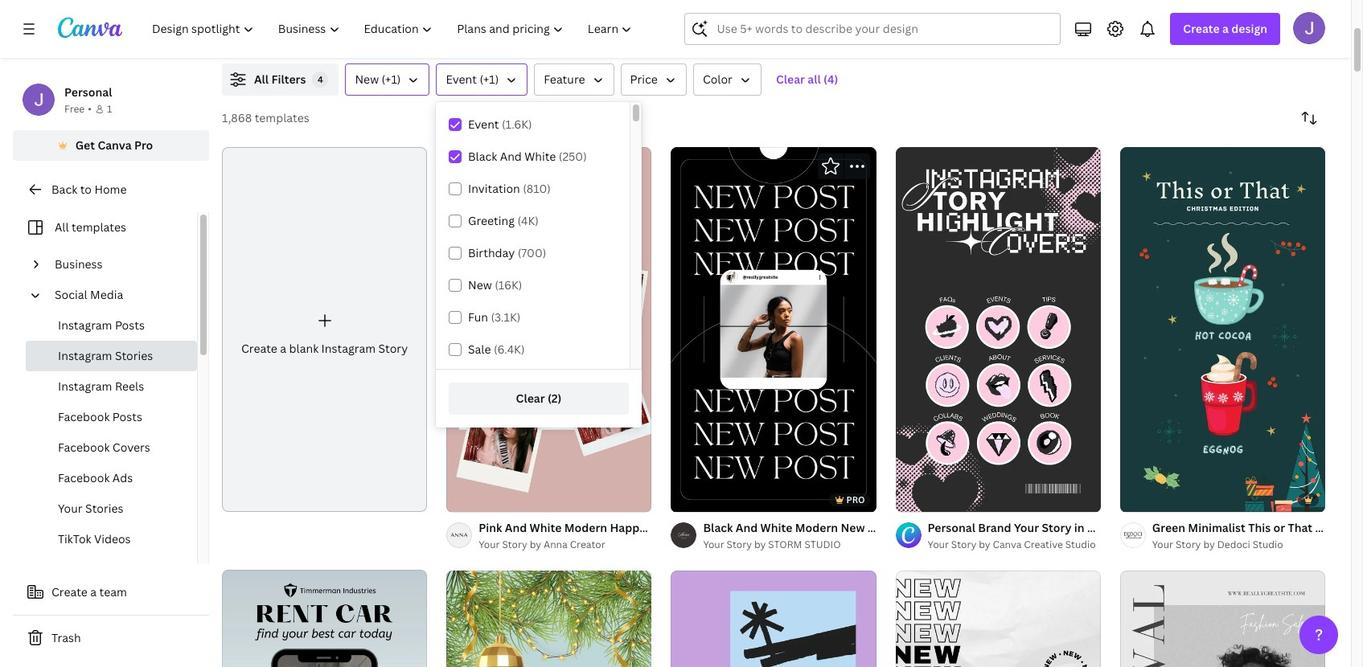Task type: locate. For each thing, give the bounding box(es) containing it.
1 vertical spatial a
[[280, 341, 287, 356]]

event
[[446, 72, 477, 87], [468, 117, 499, 132]]

4 by from the left
[[1204, 538, 1215, 552]]

1 horizontal spatial clear
[[776, 72, 805, 87]]

1 vertical spatial birthday
[[649, 520, 696, 536]]

2 horizontal spatial a
[[1223, 21, 1229, 36]]

3 by from the left
[[979, 538, 991, 552]]

Sort by button
[[1294, 102, 1326, 134]]

white up (810)
[[525, 149, 556, 164]]

posts
[[115, 318, 145, 333], [112, 410, 142, 425]]

new left post
[[841, 520, 865, 536]]

instagram reels link
[[26, 372, 197, 402]]

a left team
[[90, 585, 97, 600]]

stories
[[115, 348, 153, 364], [85, 501, 124, 517]]

1 vertical spatial event
[[468, 117, 499, 132]]

instagram for instagram reels
[[58, 379, 112, 394]]

clear left (2)
[[516, 391, 545, 406]]

greeting
[[468, 213, 515, 228]]

price button
[[621, 64, 687, 96]]

invitation
[[468, 181, 520, 196]]

•
[[88, 102, 92, 116]]

0 vertical spatial black
[[468, 149, 497, 164]]

1 vertical spatial templates
[[72, 220, 126, 235]]

1 vertical spatial all
[[55, 220, 69, 235]]

0 vertical spatial a
[[1223, 21, 1229, 36]]

new (16k)
[[468, 278, 522, 293]]

studio
[[1066, 538, 1096, 552], [1253, 538, 1284, 552]]

a inside create a design dropdown button
[[1223, 21, 1229, 36]]

2 facebook from the top
[[58, 440, 110, 455]]

templates down back to home
[[72, 220, 126, 235]]

black up invitation
[[468, 149, 497, 164]]

by inside 'black and white modern new post instagram story your story by storm studio'
[[755, 538, 766, 552]]

black inside 'black and white modern new post instagram story your story by storm studio'
[[703, 520, 733, 536]]

0 vertical spatial clear
[[776, 72, 805, 87]]

1 facebook from the top
[[58, 410, 110, 425]]

0 horizontal spatial all
[[55, 220, 69, 235]]

(6.4k)
[[494, 342, 525, 357]]

1 vertical spatial clear
[[516, 391, 545, 406]]

instagram down social media
[[58, 318, 112, 333]]

modern up studio
[[795, 520, 838, 536]]

and right pink
[[505, 520, 527, 536]]

facebook ads
[[58, 471, 133, 486]]

facebook ads link
[[26, 463, 197, 494]]

1 vertical spatial new
[[468, 278, 492, 293]]

studio right creative
[[1066, 538, 1096, 552]]

stories for instagram stories
[[115, 348, 153, 364]]

(+1) inside button
[[382, 72, 401, 87]]

1 vertical spatial posts
[[112, 410, 142, 425]]

studio right dedoci
[[1253, 538, 1284, 552]]

your
[[58, 501, 83, 517], [699, 520, 724, 536], [479, 538, 500, 552], [703, 538, 725, 552], [928, 538, 949, 552], [1153, 538, 1174, 552]]

event left (1.6k)
[[468, 117, 499, 132]]

0 vertical spatial facebook
[[58, 410, 110, 425]]

create a blank instagram story link
[[222, 147, 427, 512]]

None search field
[[685, 13, 1061, 45]]

modern inside 'black and white modern new post instagram story your story by storm studio'
[[795, 520, 838, 536]]

a for design
[[1223, 21, 1229, 36]]

birthday right the happy
[[649, 520, 696, 536]]

0 vertical spatial birthday
[[468, 245, 515, 261]]

0 horizontal spatial black
[[468, 149, 497, 164]]

creator
[[570, 538, 606, 552]]

1 horizontal spatial studio
[[1253, 538, 1284, 552]]

birthday inside the pink and white modern happy birthday your story your story by anna creator
[[649, 520, 696, 536]]

1 modern from the left
[[565, 520, 608, 536]]

storm
[[769, 538, 803, 552]]

studio
[[805, 538, 841, 552]]

all for all templates
[[55, 220, 69, 235]]

new left (16k)
[[468, 278, 492, 293]]

1,868 templates
[[222, 110, 309, 126]]

0 horizontal spatial create
[[51, 585, 88, 600]]

white up storm
[[761, 520, 793, 536]]

2 vertical spatial new
[[841, 520, 865, 536]]

(4k)
[[518, 213, 539, 228]]

all templates
[[55, 220, 126, 235]]

1 horizontal spatial birthday
[[649, 520, 696, 536]]

(+1) down top level navigation element
[[382, 72, 401, 87]]

jacob simon image
[[1294, 12, 1326, 44]]

1 studio from the left
[[1066, 538, 1096, 552]]

birthday down greeting
[[468, 245, 515, 261]]

facebook inside 'link'
[[58, 471, 110, 486]]

0 vertical spatial stories
[[115, 348, 153, 364]]

clear inside button
[[776, 72, 805, 87]]

1 (+1) from the left
[[382, 72, 401, 87]]

templates down all filters
[[255, 110, 309, 126]]

black up your story by storm studio 'link'
[[703, 520, 733, 536]]

(16k)
[[495, 278, 522, 293]]

1 vertical spatial black
[[703, 520, 733, 536]]

black and white (250)
[[468, 149, 587, 164]]

0 vertical spatial all
[[254, 72, 269, 87]]

2 horizontal spatial new
[[841, 520, 865, 536]]

0 vertical spatial event
[[446, 72, 477, 87]]

instagram inside "link"
[[58, 379, 112, 394]]

pink and white modern happy birthday your story your story by anna creator
[[479, 520, 757, 552]]

event for event (+1)
[[446, 72, 477, 87]]

create inside button
[[51, 585, 88, 600]]

2 (+1) from the left
[[480, 72, 499, 87]]

creative
[[1024, 538, 1063, 552]]

by left anna
[[530, 538, 542, 552]]

0 horizontal spatial modern
[[565, 520, 608, 536]]

clear for clear all (4)
[[776, 72, 805, 87]]

pink
[[479, 520, 502, 536]]

create left team
[[51, 585, 88, 600]]

1 vertical spatial stories
[[85, 501, 124, 517]]

facebook for facebook posts
[[58, 410, 110, 425]]

new
[[355, 72, 379, 87], [468, 278, 492, 293], [841, 520, 865, 536]]

facebook up 'facebook ads'
[[58, 440, 110, 455]]

all down back
[[55, 220, 69, 235]]

create for create a blank instagram story
[[241, 341, 277, 356]]

posts for facebook posts
[[112, 410, 142, 425]]

create left design
[[1184, 21, 1220, 36]]

facebook up "your stories"
[[58, 471, 110, 486]]

clear left all
[[776, 72, 805, 87]]

birthday
[[468, 245, 515, 261], [649, 520, 696, 536]]

(+1)
[[382, 72, 401, 87], [480, 72, 499, 87]]

pro
[[134, 138, 153, 153]]

2 vertical spatial a
[[90, 585, 97, 600]]

canva left pro
[[98, 138, 132, 153]]

1 vertical spatial facebook
[[58, 440, 110, 455]]

sale (6.4k)
[[468, 342, 525, 357]]

2 vertical spatial create
[[51, 585, 88, 600]]

and up invitation (810)
[[500, 149, 522, 164]]

event inside button
[[446, 72, 477, 87]]

0 horizontal spatial canva
[[98, 138, 132, 153]]

1 horizontal spatial new
[[468, 278, 492, 293]]

0 horizontal spatial (+1)
[[382, 72, 401, 87]]

posts down reels
[[112, 410, 142, 425]]

0 vertical spatial canva
[[98, 138, 132, 153]]

ads
[[112, 471, 133, 486]]

black and white minimalist fashion new arrival instagram story image
[[1121, 571, 1326, 668]]

create for create a team
[[51, 585, 88, 600]]

2 horizontal spatial create
[[1184, 21, 1220, 36]]

0 vertical spatial create
[[1184, 21, 1220, 36]]

create left blank
[[241, 341, 277, 356]]

white
[[525, 149, 556, 164], [530, 520, 562, 536], [761, 520, 793, 536]]

black for black and white modern new post instagram story your story by storm studio
[[703, 520, 733, 536]]

clear inside clear (2) "button"
[[516, 391, 545, 406]]

clear
[[776, 72, 805, 87], [516, 391, 545, 406]]

top level navigation element
[[142, 13, 646, 45]]

new (+1)
[[355, 72, 401, 87]]

videos
[[94, 532, 131, 547]]

facebook covers
[[58, 440, 150, 455]]

1 by from the left
[[530, 538, 542, 552]]

1 horizontal spatial (+1)
[[480, 72, 499, 87]]

and inside 'black and white modern new post instagram story your story by storm studio'
[[736, 520, 758, 536]]

stories down facebook ads 'link'
[[85, 501, 124, 517]]

facebook for facebook covers
[[58, 440, 110, 455]]

new right 4 filter options selected element at left top
[[355, 72, 379, 87]]

fun (3.1k)
[[468, 310, 521, 325]]

facebook
[[58, 410, 110, 425], [58, 440, 110, 455], [58, 471, 110, 486]]

1 horizontal spatial a
[[280, 341, 287, 356]]

facebook down 'instagram reels'
[[58, 410, 110, 425]]

instagram right post
[[895, 520, 950, 536]]

design
[[1232, 21, 1268, 36]]

0 horizontal spatial templates
[[72, 220, 126, 235]]

event up event (1.6k)
[[446, 72, 477, 87]]

templates
[[255, 110, 309, 126], [72, 220, 126, 235]]

stories up reels
[[115, 348, 153, 364]]

story
[[379, 341, 408, 356], [727, 520, 757, 536], [953, 520, 982, 536], [502, 538, 528, 552], [727, 538, 752, 552], [952, 538, 977, 552], [1176, 538, 1202, 552]]

0 vertical spatial posts
[[115, 318, 145, 333]]

2 by from the left
[[755, 538, 766, 552]]

create a blank instagram story element
[[222, 147, 427, 512]]

tiktok videos
[[58, 532, 131, 547]]

create inside dropdown button
[[1184, 21, 1220, 36]]

canva
[[98, 138, 132, 153], [993, 538, 1022, 552]]

canva inside button
[[98, 138, 132, 153]]

posts down social media link
[[115, 318, 145, 333]]

canva left creative
[[993, 538, 1022, 552]]

3 facebook from the top
[[58, 471, 110, 486]]

anna
[[544, 538, 568, 552]]

(+1) up event (1.6k)
[[480, 72, 499, 87]]

a inside create a blank instagram story element
[[280, 341, 287, 356]]

create a team
[[51, 585, 127, 600]]

new (+1) button
[[345, 64, 430, 96]]

modern up creator
[[565, 520, 608, 536]]

facebook for facebook ads
[[58, 471, 110, 486]]

(+1) for new (+1)
[[382, 72, 401, 87]]

a inside "create a team" button
[[90, 585, 97, 600]]

2 modern from the left
[[795, 520, 838, 536]]

social media link
[[48, 280, 187, 311]]

1 horizontal spatial black
[[703, 520, 733, 536]]

1 horizontal spatial modern
[[795, 520, 838, 536]]

(+1) inside button
[[480, 72, 499, 87]]

0 vertical spatial new
[[355, 72, 379, 87]]

0 horizontal spatial new
[[355, 72, 379, 87]]

1 horizontal spatial create
[[241, 341, 277, 356]]

a
[[1223, 21, 1229, 36], [280, 341, 287, 356], [90, 585, 97, 600]]

modern
[[565, 520, 608, 536], [795, 520, 838, 536]]

1 horizontal spatial templates
[[255, 110, 309, 126]]

happy
[[610, 520, 646, 536]]

instagram up facebook posts at the bottom of page
[[58, 379, 112, 394]]

a left design
[[1223, 21, 1229, 36]]

a left blank
[[280, 341, 287, 356]]

modern for new
[[795, 520, 838, 536]]

all
[[254, 72, 269, 87], [55, 220, 69, 235]]

all left "filters"
[[254, 72, 269, 87]]

create for create a design
[[1184, 21, 1220, 36]]

and for black and white modern new post instagram story your story by storm studio
[[736, 520, 758, 536]]

by
[[530, 538, 542, 552], [755, 538, 766, 552], [979, 538, 991, 552], [1204, 538, 1215, 552]]

feature
[[544, 72, 585, 87]]

0 horizontal spatial a
[[90, 585, 97, 600]]

sale
[[468, 342, 491, 357]]

fun
[[468, 310, 488, 325]]

by left storm
[[755, 538, 766, 552]]

1 horizontal spatial canva
[[993, 538, 1022, 552]]

new inside new (+1) button
[[355, 72, 379, 87]]

(810)
[[523, 181, 551, 196]]

personal
[[64, 84, 112, 100]]

instagram
[[58, 318, 112, 333], [321, 341, 376, 356], [58, 348, 112, 364], [58, 379, 112, 394], [895, 520, 950, 536]]

by inside the pink and white modern happy birthday your story your story by anna creator
[[530, 538, 542, 552]]

and inside the pink and white modern happy birthday your story your story by anna creator
[[505, 520, 527, 536]]

blue green gold holiday christmas giveaway instagram story image
[[447, 571, 652, 668]]

white inside 'black and white modern new post instagram story your story by storm studio'
[[761, 520, 793, 536]]

and up your story by storm studio 'link'
[[736, 520, 758, 536]]

modern inside the pink and white modern happy birthday your story your story by anna creator
[[565, 520, 608, 536]]

1 vertical spatial create
[[241, 341, 277, 356]]

white inside the pink and white modern happy birthday your story your story by anna creator
[[530, 520, 562, 536]]

by left creative
[[979, 538, 991, 552]]

instagram up 'instagram reels'
[[58, 348, 112, 364]]

social media
[[55, 287, 123, 303]]

1 horizontal spatial all
[[254, 72, 269, 87]]

2 vertical spatial facebook
[[58, 471, 110, 486]]

white up anna
[[530, 520, 562, 536]]

dedoci
[[1218, 538, 1251, 552]]

get
[[75, 138, 95, 153]]

event for event (1.6k)
[[468, 117, 499, 132]]

0 horizontal spatial studio
[[1066, 538, 1096, 552]]

by left dedoci
[[1204, 538, 1215, 552]]

create
[[1184, 21, 1220, 36], [241, 341, 277, 356], [51, 585, 88, 600]]

0 vertical spatial templates
[[255, 110, 309, 126]]

0 horizontal spatial clear
[[516, 391, 545, 406]]

team
[[99, 585, 127, 600]]

and
[[500, 149, 522, 164], [505, 520, 527, 536], [736, 520, 758, 536]]



Task type: vqa. For each thing, say whether or not it's contained in the screenshot.


Task type: describe. For each thing, give the bounding box(es) containing it.
a for team
[[90, 585, 97, 600]]

your story by canva creative studio link
[[928, 537, 1101, 553]]

event (+1)
[[446, 72, 499, 87]]

4 filter options selected element
[[313, 72, 329, 88]]

0 horizontal spatial birthday
[[468, 245, 515, 261]]

to
[[80, 182, 92, 197]]

and for pink and white modern happy birthday your story your story by anna creator
[[505, 520, 527, 536]]

monochrome new post instagram story image
[[896, 571, 1101, 668]]

clear (2)
[[516, 391, 562, 406]]

your story by storm studio link
[[703, 537, 877, 553]]

your inside 'black and white modern new post instagram story your story by storm studio'
[[703, 538, 725, 552]]

event (1.6k)
[[468, 117, 532, 132]]

1,868
[[222, 110, 252, 126]]

back
[[51, 182, 77, 197]]

free
[[64, 102, 85, 116]]

all filters
[[254, 72, 306, 87]]

your story by anna creator link
[[479, 537, 652, 553]]

facebook covers link
[[26, 433, 197, 463]]

post
[[868, 520, 892, 536]]

instagram stories
[[58, 348, 153, 364]]

instagram right blank
[[321, 341, 376, 356]]

personal brand your story in black and white light pink anti-design style image
[[896, 147, 1101, 512]]

stories for your stories
[[85, 501, 124, 517]]

your stories link
[[26, 494, 197, 525]]

back to home
[[51, 182, 127, 197]]

new inside 'black and white modern new post instagram story your story by storm studio'
[[841, 520, 865, 536]]

business link
[[48, 249, 187, 280]]

all templates link
[[23, 212, 187, 243]]

clear (2) button
[[449, 383, 629, 415]]

reels
[[115, 379, 144, 394]]

your story by dedoci studio link
[[1153, 537, 1326, 553]]

price
[[630, 72, 658, 87]]

free •
[[64, 102, 92, 116]]

instagram posts link
[[26, 311, 197, 341]]

tiktok
[[58, 532, 91, 547]]

by inside your story by canva creative studio link
[[979, 538, 991, 552]]

and for black and white (250)
[[500, 149, 522, 164]]

(1.6k)
[[502, 117, 532, 132]]

social
[[55, 287, 87, 303]]

back to home link
[[13, 174, 209, 206]]

pink and white modern happy birthday your story image
[[447, 147, 652, 512]]

modern for happy
[[565, 520, 608, 536]]

instagram posts
[[58, 318, 145, 333]]

instagram reels
[[58, 379, 144, 394]]

home
[[94, 182, 127, 197]]

green minimalist this or that christmas edition instagram story image
[[1121, 147, 1326, 512]]

create a design button
[[1171, 13, 1281, 45]]

black and white modern new post instagram story image
[[671, 147, 877, 512]]

white for pink and white modern happy birthday your story your story by anna creator
[[530, 520, 562, 536]]

event (+1) button
[[436, 64, 528, 96]]

instagram story templates image
[[983, 0, 1326, 44]]

your story by dedoci studio
[[1153, 538, 1284, 552]]

black for black and white (250)
[[468, 149, 497, 164]]

facebook posts
[[58, 410, 142, 425]]

instagram for instagram stories
[[58, 348, 112, 364]]

color button
[[693, 64, 762, 96]]

trash link
[[13, 623, 209, 655]]

instagram inside 'black and white modern new post instagram story your story by storm studio'
[[895, 520, 950, 536]]

white for black and white modern new post instagram story your story by storm studio
[[761, 520, 793, 536]]

black and white modern new post instagram story link
[[703, 519, 982, 537]]

instagram for instagram posts
[[58, 318, 112, 333]]

clear for clear (2)
[[516, 391, 545, 406]]

2 studio from the left
[[1253, 538, 1284, 552]]

trash
[[51, 631, 81, 646]]

create a team button
[[13, 577, 209, 609]]

create a design
[[1184, 21, 1268, 36]]

posts for instagram posts
[[115, 318, 145, 333]]

pink and white modern happy birthday your story link
[[479, 519, 757, 537]]

1
[[107, 102, 112, 116]]

a for blank
[[280, 341, 287, 356]]

(+1) for event (+1)
[[480, 72, 499, 87]]

(2)
[[548, 391, 562, 406]]

all for all filters
[[254, 72, 269, 87]]

tiktok videos link
[[26, 525, 197, 555]]

filters
[[271, 72, 306, 87]]

your story by canva creative studio
[[928, 538, 1096, 552]]

new for new (16k)
[[468, 278, 492, 293]]

clear all (4)
[[776, 72, 839, 87]]

templates for all templates
[[72, 220, 126, 235]]

templates for 1,868 templates
[[255, 110, 309, 126]]

(250)
[[559, 149, 587, 164]]

greeting (4k)
[[468, 213, 539, 228]]

1 vertical spatial canva
[[993, 538, 1022, 552]]

all
[[808, 72, 821, 87]]

(3.1k)
[[491, 310, 521, 325]]

black and white modern new post instagram story your story by storm studio
[[703, 520, 982, 552]]

business
[[55, 257, 103, 272]]

new year greeting instagram story in lavender black sky blue scribbles and doodles style image
[[671, 571, 877, 668]]

covers
[[112, 440, 150, 455]]

feature button
[[534, 64, 614, 96]]

white for black and white (250)
[[525, 149, 556, 164]]

new for new (+1)
[[355, 72, 379, 87]]

facebook posts link
[[26, 402, 197, 433]]

your stories
[[58, 501, 124, 517]]

Search search field
[[717, 14, 1051, 44]]

color
[[703, 72, 733, 87]]

pro
[[847, 494, 865, 506]]

create a blank instagram story
[[241, 341, 408, 356]]

get canva pro
[[75, 138, 153, 153]]

birthday (700)
[[468, 245, 547, 261]]

blank
[[289, 341, 319, 356]]

invitation (810)
[[468, 181, 551, 196]]

by inside 'your story by dedoci studio' link
[[1204, 538, 1215, 552]]



